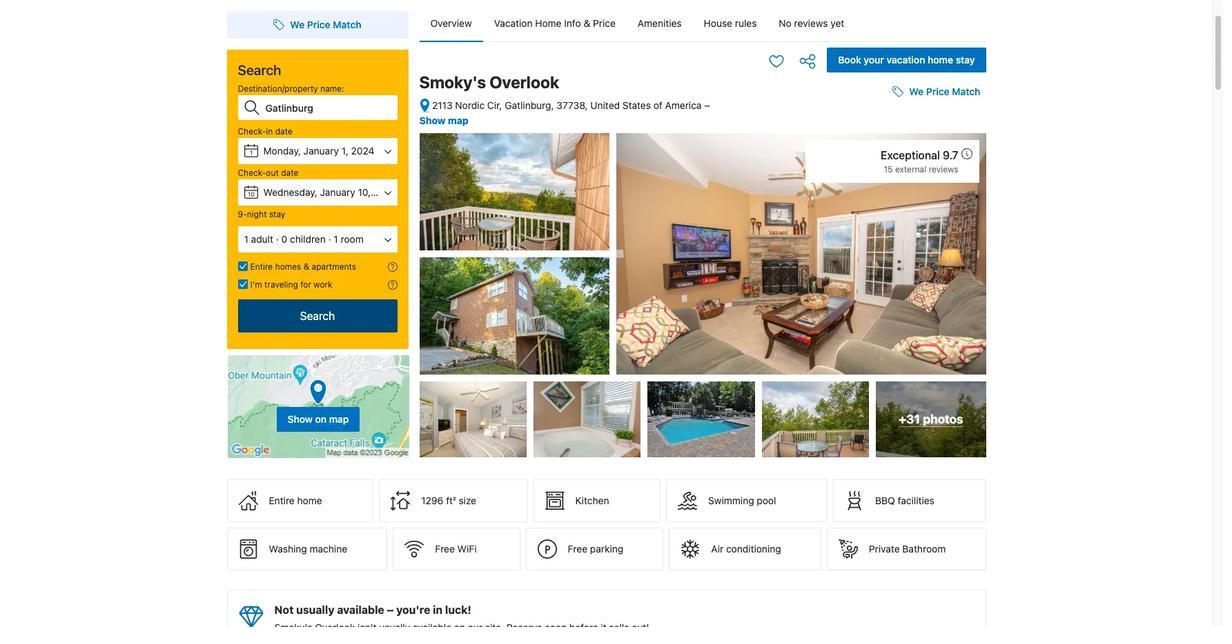 Task type: locate. For each thing, give the bounding box(es) containing it.
– left you're
[[387, 604, 394, 617]]

0 vertical spatial we price match button
[[268, 12, 367, 37]]

show
[[420, 114, 446, 126], [288, 413, 313, 425]]

0 vertical spatial we
[[290, 19, 305, 30]]

january
[[304, 145, 339, 157], [320, 186, 356, 198]]

we price match button inside search section
[[268, 12, 367, 37]]

1 horizontal spatial show
[[420, 114, 446, 126]]

0 horizontal spatial ·
[[276, 233, 279, 245]]

free wifi
[[435, 544, 477, 555]]

we up destination/property name:
[[290, 19, 305, 30]]

1 vertical spatial date
[[281, 168, 299, 178]]

show on map
[[288, 413, 349, 425]]

0 horizontal spatial –
[[387, 604, 394, 617]]

exceptional
[[881, 149, 941, 162]]

0 horizontal spatial we price match button
[[268, 12, 367, 37]]

on
[[315, 413, 327, 425]]

price down book your vacation home stay button
[[927, 86, 950, 97]]

price
[[593, 17, 616, 29], [307, 19, 331, 30], [927, 86, 950, 97]]

cir,
[[488, 99, 502, 111]]

home inside 'button'
[[297, 495, 322, 507]]

price up name:
[[307, 19, 331, 30]]

0 horizontal spatial we price match
[[290, 19, 362, 30]]

free inside free wifi button
[[435, 544, 455, 555]]

1 horizontal spatial 1
[[250, 149, 253, 157]]

stay inside button
[[956, 54, 976, 66]]

1 free from the left
[[435, 544, 455, 555]]

reviews inside no reviews yet link
[[795, 17, 828, 29]]

we price match button
[[268, 12, 367, 37], [888, 80, 987, 104]]

1 horizontal spatial in
[[433, 604, 443, 617]]

1296
[[421, 495, 444, 507]]

date up "monday,"
[[275, 126, 293, 137]]

match inside search section
[[333, 19, 362, 30]]

1 horizontal spatial we price match
[[910, 86, 981, 97]]

we price match button up name:
[[268, 12, 367, 37]]

entire
[[250, 262, 273, 272], [269, 495, 295, 507]]

in up "monday,"
[[266, 126, 273, 137]]

free wifi button
[[393, 528, 520, 571]]

· left 0
[[276, 233, 279, 245]]

vacation
[[887, 54, 926, 66]]

if you select this option, we'll show you popular business travel features like breakfast, wifi and free parking. image
[[388, 280, 397, 290]]

price right info
[[593, 17, 616, 29]]

+31 photos link
[[876, 382, 987, 458]]

0 vertical spatial home
[[928, 54, 954, 66]]

search up destination/property
[[238, 62, 281, 78]]

search section
[[221, 0, 414, 459]]

1 vertical spatial check-
[[238, 168, 266, 178]]

2024 right 1,
[[351, 145, 375, 157]]

january for wednesday,
[[320, 186, 356, 198]]

0 horizontal spatial price
[[307, 19, 331, 30]]

map right the on
[[329, 413, 349, 425]]

kitchen
[[576, 495, 609, 507]]

wifi
[[458, 544, 477, 555]]

size
[[459, 495, 477, 507]]

0 horizontal spatial search
[[238, 62, 281, 78]]

0 vertical spatial –
[[705, 99, 710, 111]]

&
[[584, 17, 591, 29], [304, 262, 310, 272]]

1 adult · 0 children · 1 room button
[[238, 227, 397, 253]]

home up washing machine
[[297, 495, 322, 507]]

date right out
[[281, 168, 299, 178]]

we price match down book your vacation home stay button
[[910, 86, 981, 97]]

photos
[[923, 412, 964, 427]]

1 horizontal spatial we price match button
[[888, 80, 987, 104]]

· right children
[[328, 233, 331, 245]]

1 horizontal spatial map
[[448, 114, 469, 126]]

1 vertical spatial we price match button
[[888, 80, 987, 104]]

home right vacation at right top
[[928, 54, 954, 66]]

map down 'nordic'
[[448, 114, 469, 126]]

for
[[301, 280, 311, 290]]

1 horizontal spatial we
[[910, 86, 924, 97]]

2113
[[432, 99, 453, 111]]

entire inside 'button'
[[269, 495, 295, 507]]

show on map button
[[227, 355, 410, 459], [277, 407, 360, 432]]

amenities
[[638, 17, 682, 29]]

·
[[276, 233, 279, 245], [328, 233, 331, 245]]

1 vertical spatial in
[[433, 604, 443, 617]]

stay right the night
[[269, 209, 285, 220]]

states
[[623, 99, 651, 111]]

stay
[[956, 54, 976, 66], [269, 209, 285, 220]]

1 horizontal spatial –
[[705, 99, 710, 111]]

0 vertical spatial show
[[420, 114, 446, 126]]

1 vertical spatial &
[[304, 262, 310, 272]]

1 horizontal spatial reviews
[[929, 164, 959, 175]]

search inside button
[[300, 310, 335, 323]]

1 vertical spatial show
[[288, 413, 313, 425]]

date
[[275, 126, 293, 137], [281, 168, 299, 178]]

10
[[248, 191, 255, 198]]

date for check-out date
[[281, 168, 299, 178]]

house
[[704, 17, 733, 29]]

0 vertical spatial 2024
[[351, 145, 375, 157]]

we price match up name:
[[290, 19, 362, 30]]

0 vertical spatial in
[[266, 126, 273, 137]]

& up for
[[304, 262, 310, 272]]

in
[[266, 126, 273, 137], [433, 604, 443, 617]]

bbq facilities button
[[834, 480, 987, 523]]

0 vertical spatial january
[[304, 145, 339, 157]]

january left 1,
[[304, 145, 339, 157]]

we inside search section
[[290, 19, 305, 30]]

house rules
[[704, 17, 757, 29]]

0 horizontal spatial stay
[[269, 209, 285, 220]]

search button
[[238, 300, 397, 333]]

luck!
[[445, 604, 472, 617]]

0 vertical spatial entire
[[250, 262, 273, 272]]

0 vertical spatial map
[[448, 114, 469, 126]]

kitchen button
[[534, 480, 661, 523]]

1 vertical spatial –
[[387, 604, 394, 617]]

1 vertical spatial search
[[300, 310, 335, 323]]

0 horizontal spatial home
[[297, 495, 322, 507]]

we'll show you stays where you can have the entire place to yourself image
[[388, 262, 397, 272]]

free for free wifi
[[435, 544, 455, 555]]

0 vertical spatial stay
[[956, 54, 976, 66]]

bbq facilities
[[876, 495, 935, 507]]

in left luck! on the bottom of page
[[433, 604, 443, 617]]

1 left room
[[334, 233, 338, 245]]

0 horizontal spatial we
[[290, 19, 305, 30]]

2 check- from the top
[[238, 168, 266, 178]]

free
[[435, 544, 455, 555], [568, 544, 588, 555]]

in inside search section
[[266, 126, 273, 137]]

washing
[[269, 544, 307, 555]]

2113 nordic cir, gatlinburg, 37738, united states of america – show map
[[420, 99, 710, 126]]

0 horizontal spatial 1
[[244, 233, 249, 245]]

no reviews yet
[[779, 17, 845, 29]]

– right america at the right top of page
[[705, 99, 710, 111]]

1 vertical spatial january
[[320, 186, 356, 198]]

2024 right 10,
[[374, 186, 397, 198]]

book your vacation home stay button
[[828, 48, 987, 73]]

1 horizontal spatial ·
[[328, 233, 331, 245]]

1 vertical spatial map
[[329, 413, 349, 425]]

conditioning
[[727, 544, 782, 555]]

exceptional 9.7 15 external reviews
[[881, 149, 959, 175]]

home
[[928, 54, 954, 66], [297, 495, 322, 507]]

0 horizontal spatial map
[[329, 413, 349, 425]]

1 horizontal spatial search
[[300, 310, 335, 323]]

1 vertical spatial reviews
[[929, 164, 959, 175]]

1 vertical spatial home
[[297, 495, 322, 507]]

1,
[[342, 145, 349, 157]]

map inside search section
[[329, 413, 349, 425]]

9.7
[[943, 149, 959, 162]]

2 · from the left
[[328, 233, 331, 245]]

yet
[[831, 17, 845, 29]]

1 horizontal spatial stay
[[956, 54, 976, 66]]

0 horizontal spatial show
[[288, 413, 313, 425]]

& inside search section
[[304, 262, 310, 272]]

free parking button
[[526, 528, 664, 571]]

entire up i'm in the left top of the page
[[250, 262, 273, 272]]

0 horizontal spatial free
[[435, 544, 455, 555]]

check- for in
[[238, 126, 266, 137]]

reviews down 9.7
[[929, 164, 959, 175]]

free left "parking"
[[568, 544, 588, 555]]

click to open map view image
[[420, 98, 430, 114]]

map
[[448, 114, 469, 126], [329, 413, 349, 425]]

match up name:
[[333, 19, 362, 30]]

free left wifi
[[435, 544, 455, 555]]

map inside 2113 nordic cir, gatlinburg, 37738, united states of america – show map
[[448, 114, 469, 126]]

0 horizontal spatial in
[[266, 126, 273, 137]]

swimming pool button
[[667, 480, 828, 523]]

check- up 10
[[238, 168, 266, 178]]

search down work
[[300, 310, 335, 323]]

january left 10,
[[320, 186, 356, 198]]

2 free from the left
[[568, 544, 588, 555]]

0 vertical spatial match
[[333, 19, 362, 30]]

search
[[238, 62, 281, 78], [300, 310, 335, 323]]

1 for 1
[[250, 149, 253, 157]]

check- up "monday,"
[[238, 126, 266, 137]]

if you select this option, we'll show you popular business travel features like breakfast, wifi and free parking. image
[[388, 280, 397, 290]]

1 horizontal spatial &
[[584, 17, 591, 29]]

0 vertical spatial reviews
[[795, 17, 828, 29]]

0 vertical spatial we price match
[[290, 19, 362, 30]]

1 down check-in date
[[250, 149, 253, 157]]

we price match button down book your vacation home stay button
[[888, 80, 987, 104]]

reviews right no
[[795, 17, 828, 29]]

monday,
[[263, 145, 301, 157]]

free inside the free parking button
[[568, 544, 588, 555]]

show left the on
[[288, 413, 313, 425]]

0 horizontal spatial reviews
[[795, 17, 828, 29]]

we'll show you stays where you can have the entire place to yourself image
[[388, 262, 397, 272]]

1 horizontal spatial home
[[928, 54, 954, 66]]

january for monday,
[[304, 145, 339, 157]]

overview link
[[420, 6, 483, 41]]

& right info
[[584, 17, 591, 29]]

1 vertical spatial match
[[953, 86, 981, 97]]

overlook
[[490, 73, 560, 92]]

1 vertical spatial 2024
[[374, 186, 397, 198]]

1 check- from the top
[[238, 126, 266, 137]]

1 vertical spatial stay
[[269, 209, 285, 220]]

reviews inside exceptional 9.7 15 external reviews
[[929, 164, 959, 175]]

smoky's
[[420, 73, 486, 92]]

0 vertical spatial search
[[238, 62, 281, 78]]

we down book your vacation home stay button
[[910, 86, 924, 97]]

0 horizontal spatial &
[[304, 262, 310, 272]]

entire up washing
[[269, 495, 295, 507]]

stay right vacation at right top
[[956, 54, 976, 66]]

0 horizontal spatial match
[[333, 19, 362, 30]]

home
[[535, 17, 562, 29]]

1 horizontal spatial free
[[568, 544, 588, 555]]

1296 ft² size button
[[379, 480, 528, 523]]

usually
[[296, 604, 335, 617]]

machine
[[310, 544, 347, 555]]

match up 9.7
[[953, 86, 981, 97]]

0 vertical spatial date
[[275, 126, 293, 137]]

entire inside search section
[[250, 262, 273, 272]]

rated exceptional element
[[881, 147, 959, 164]]

info
[[564, 17, 581, 29]]

show map button
[[420, 114, 469, 126]]

1 for 1 adult · 0 children · 1 room
[[244, 233, 249, 245]]

0 vertical spatial check-
[[238, 126, 266, 137]]

1296 ft² size
[[421, 495, 477, 507]]

entire home button
[[227, 480, 374, 523]]

show down click to open map view image
[[420, 114, 446, 126]]

2024 for monday, january 1, 2024
[[351, 145, 375, 157]]

1 vertical spatial entire
[[269, 495, 295, 507]]

1 left adult
[[244, 233, 249, 245]]

1 horizontal spatial match
[[953, 86, 981, 97]]



Task type: vqa. For each thing, say whether or not it's contained in the screenshot.
9-night stay
yes



Task type: describe. For each thing, give the bounding box(es) containing it.
check-out date
[[238, 168, 299, 178]]

out
[[266, 168, 279, 178]]

no
[[779, 17, 792, 29]]

book
[[839, 54, 862, 66]]

private bathroom
[[869, 544, 946, 555]]

room
[[341, 233, 364, 245]]

we price match inside search section
[[290, 19, 362, 30]]

homes
[[275, 262, 301, 272]]

2 horizontal spatial 1
[[334, 233, 338, 245]]

you're
[[397, 604, 431, 617]]

vacation home info & price
[[494, 17, 616, 29]]

show inside 2113 nordic cir, gatlinburg, 37738, united states of america – show map
[[420, 114, 446, 126]]

destination/property name:
[[238, 84, 344, 94]]

washing machine button
[[227, 528, 388, 571]]

check-in date
[[238, 126, 293, 137]]

i'm traveling for work
[[250, 280, 333, 290]]

2024 for wednesday, january 10, 2024
[[374, 186, 397, 198]]

entire homes & apartments
[[250, 262, 356, 272]]

swimming
[[709, 495, 755, 507]]

1 horizontal spatial price
[[593, 17, 616, 29]]

show inside search section
[[288, 413, 313, 425]]

air conditioning button
[[670, 528, 822, 571]]

smoky's overlook
[[420, 73, 560, 92]]

private
[[869, 544, 900, 555]]

ft²
[[446, 495, 456, 507]]

1 adult · 0 children · 1 room
[[244, 233, 364, 245]]

wednesday, january 10, 2024
[[263, 186, 397, 198]]

+31 photos
[[899, 412, 964, 427]]

bbq
[[876, 495, 896, 507]]

i'm
[[250, 280, 262, 290]]

children
[[290, 233, 326, 245]]

0
[[281, 233, 287, 245]]

no reviews yet link
[[768, 6, 856, 41]]

adult
[[251, 233, 273, 245]]

entire home
[[269, 495, 322, 507]]

price inside search section
[[307, 19, 331, 30]]

9-
[[238, 209, 247, 220]]

available
[[337, 604, 385, 617]]

united
[[591, 99, 620, 111]]

1 vertical spatial we price match
[[910, 86, 981, 97]]

america
[[665, 99, 702, 111]]

external
[[896, 164, 927, 175]]

wednesday,
[[263, 186, 318, 198]]

apartments
[[312, 262, 356, 272]]

air conditioning
[[712, 544, 782, 555]]

home inside button
[[928, 54, 954, 66]]

overview
[[431, 17, 472, 29]]

night
[[247, 209, 267, 220]]

15
[[884, 164, 893, 175]]

swimming pool
[[709, 495, 777, 507]]

0 vertical spatial &
[[584, 17, 591, 29]]

work
[[314, 280, 333, 290]]

entire for entire home
[[269, 495, 295, 507]]

amenities link
[[627, 6, 693, 41]]

vacation
[[494, 17, 533, 29]]

10,
[[358, 186, 371, 198]]

+31
[[899, 412, 921, 427]]

date for check-in date
[[275, 126, 293, 137]]

– inside 2113 nordic cir, gatlinburg, 37738, united states of america – show map
[[705, 99, 710, 111]]

vacation home info & price link
[[483, 6, 627, 41]]

book your vacation home stay
[[839, 54, 976, 66]]

1 vertical spatial we
[[910, 86, 924, 97]]

stay inside search section
[[269, 209, 285, 220]]

9-night stay
[[238, 209, 285, 220]]

Where are you going? field
[[260, 95, 397, 120]]

1 · from the left
[[276, 233, 279, 245]]

free for free parking
[[568, 544, 588, 555]]

nordic
[[455, 99, 485, 111]]

your
[[864, 54, 885, 66]]

rules
[[735, 17, 757, 29]]

monday, january 1, 2024
[[263, 145, 375, 157]]

free parking
[[568, 544, 624, 555]]

parking
[[590, 544, 624, 555]]

not
[[275, 604, 294, 617]]

house rules link
[[693, 6, 768, 41]]

bathroom
[[903, 544, 946, 555]]

check- for out
[[238, 168, 266, 178]]

private bathroom button
[[827, 528, 987, 571]]

of
[[654, 99, 663, 111]]

washing machine
[[269, 544, 347, 555]]

gatlinburg,
[[505, 99, 554, 111]]

entire for entire homes & apartments
[[250, 262, 273, 272]]

not usually available – you're in luck!
[[275, 604, 472, 617]]

facilities
[[898, 495, 935, 507]]

2 horizontal spatial price
[[927, 86, 950, 97]]

air
[[712, 544, 724, 555]]

pool
[[757, 495, 777, 507]]

name:
[[321, 84, 344, 94]]



